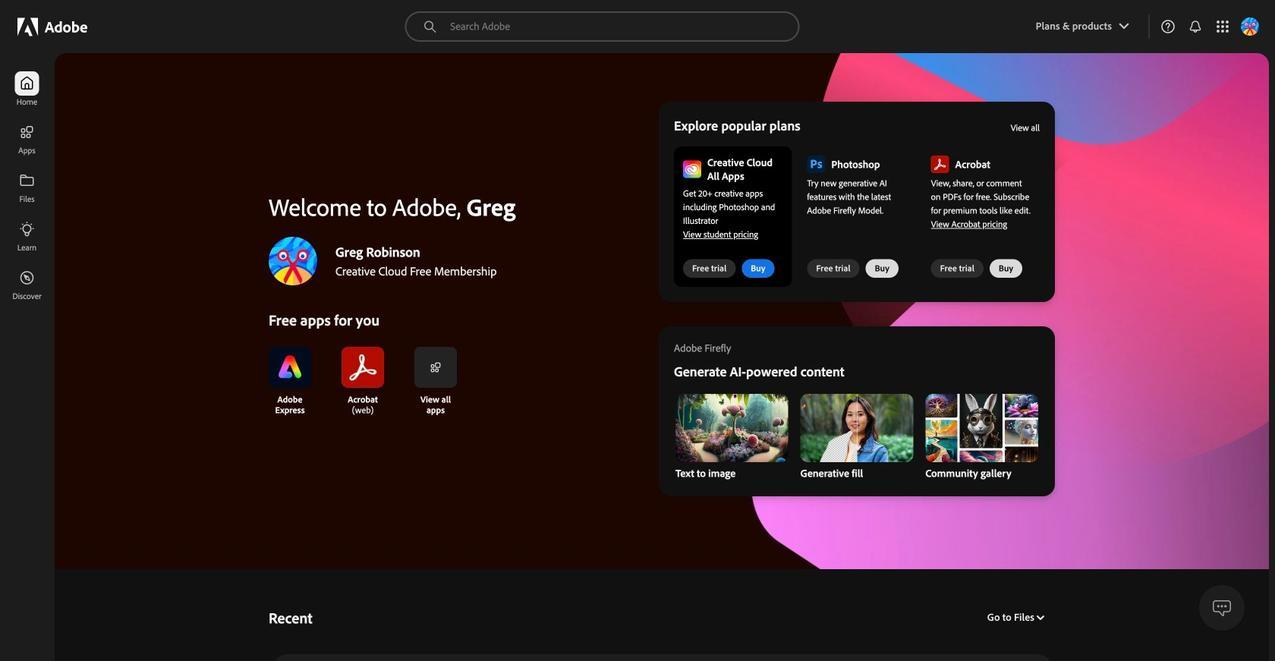 Task type: describe. For each thing, give the bounding box(es) containing it.
text to image image
[[675, 394, 788, 462]]

go to files image
[[1034, 614, 1044, 620]]

Search Adobe search field
[[405, 11, 799, 42]]

adobe express image
[[269, 347, 311, 388]]

apps to try element
[[659, 102, 1055, 302]]



Task type: locate. For each thing, give the bounding box(es) containing it.
creative cloud all apps image
[[683, 161, 701, 178]]

community gallery image
[[925, 394, 1038, 462]]

generative fill image
[[800, 394, 913, 462]]

photoshop image
[[807, 156, 825, 173]]

acrobat image
[[342, 347, 384, 388]]

acrobat image
[[931, 156, 949, 173]]

view more image
[[430, 361, 442, 373]]



Task type: vqa. For each thing, say whether or not it's contained in the screenshot.
about adobe
no



